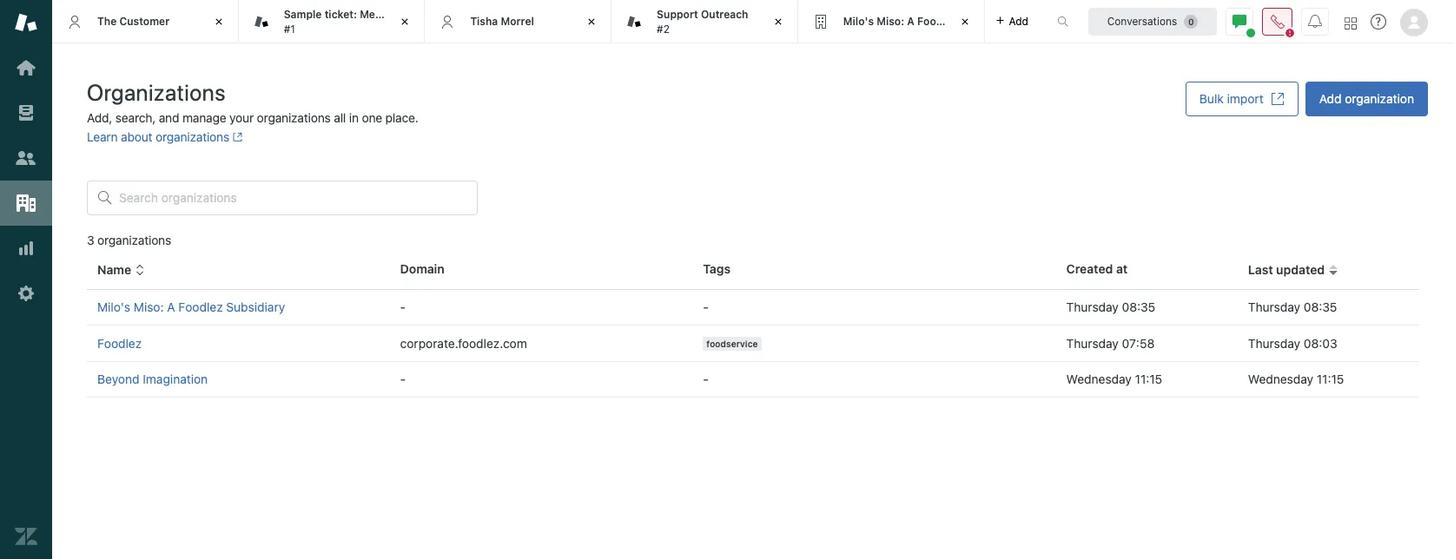 Task type: locate. For each thing, give the bounding box(es) containing it.
3 organizations
[[87, 233, 171, 248]]

1 horizontal spatial tab
[[612, 0, 798, 43]]

support
[[657, 8, 698, 21]]

1 horizontal spatial milo's
[[844, 15, 874, 28]]

1 horizontal spatial milo's miso: a foodlez subsidiary
[[844, 15, 1015, 28]]

milo's
[[844, 15, 874, 28], [97, 300, 130, 315]]

1 wednesday from the left
[[1067, 372, 1132, 387]]

0 vertical spatial miso:
[[877, 15, 905, 28]]

1 horizontal spatial 08:35
[[1304, 300, 1338, 315]]

0 horizontal spatial 11:15
[[1136, 372, 1163, 387]]

thursday 08:35
[[1067, 300, 1156, 315], [1249, 300, 1338, 315]]

close image for milo's miso: a foodlez subsidiary
[[956, 13, 974, 30]]

1 11:15 from the left
[[1136, 372, 1163, 387]]

main element
[[0, 0, 52, 560]]

1 horizontal spatial wednesday
[[1249, 372, 1314, 387]]

close image right outreach
[[770, 13, 787, 30]]

a
[[908, 15, 915, 28], [167, 300, 175, 315]]

1 horizontal spatial 11:15
[[1317, 372, 1345, 387]]

1 vertical spatial miso:
[[134, 300, 164, 315]]

- down foodservice
[[703, 372, 709, 387]]

subsidiary
[[961, 15, 1015, 28], [226, 300, 285, 315]]

- down tags at the top
[[703, 300, 709, 315]]

wednesday 11:15
[[1067, 372, 1163, 387], [1249, 372, 1345, 387]]

0 horizontal spatial 08:35
[[1122, 300, 1156, 315]]

updated
[[1277, 263, 1325, 277]]

customers image
[[15, 147, 37, 169]]

organization
[[1345, 91, 1415, 106]]

0 vertical spatial milo's miso: a foodlez subsidiary
[[844, 15, 1015, 28]]

2 horizontal spatial foodlez
[[918, 15, 958, 28]]

Search organizations field
[[119, 190, 467, 206]]

organizations
[[257, 110, 331, 125], [156, 129, 229, 144], [97, 233, 171, 248]]

thursday 08:35 up thursday 08:03
[[1249, 300, 1338, 315]]

0 horizontal spatial wednesday
[[1067, 372, 1132, 387]]

1 vertical spatial milo's
[[97, 300, 130, 315]]

add,
[[87, 110, 112, 125]]

1 horizontal spatial miso:
[[877, 15, 905, 28]]

0 horizontal spatial milo's miso: a foodlez subsidiary
[[97, 300, 285, 315]]

11:15
[[1136, 372, 1163, 387], [1317, 372, 1345, 387]]

2 close image from the left
[[583, 13, 601, 30]]

learn about organizations
[[87, 129, 229, 144]]

milo's miso: a foodlez subsidiary
[[844, 15, 1015, 28], [97, 300, 285, 315]]

at
[[1117, 262, 1128, 276]]

1 horizontal spatial foodlez
[[179, 300, 223, 315]]

close image inside "tab"
[[770, 13, 787, 30]]

close image for "tab" containing support outreach
[[770, 13, 787, 30]]

#2
[[657, 22, 670, 35]]

views image
[[15, 102, 37, 124]]

2 vertical spatial foodlez
[[97, 336, 142, 351]]

foodlez up imagination
[[179, 300, 223, 315]]

close image inside milo's miso: a foodlez subsidiary tab
[[956, 13, 974, 30]]

0 horizontal spatial milo's
[[97, 300, 130, 315]]

last updated button
[[1249, 263, 1339, 278]]

close image left #2
[[583, 13, 601, 30]]

organizations down manage
[[156, 129, 229, 144]]

tisha morrel
[[470, 15, 534, 28]]

2 horizontal spatial close image
[[956, 13, 974, 30]]

1 horizontal spatial close image
[[770, 13, 787, 30]]

tab containing sample ticket: meet the ticket
[[239, 0, 437, 43]]

2 tab from the left
[[612, 0, 798, 43]]

2 close image from the left
[[770, 13, 787, 30]]

get started image
[[15, 56, 37, 79]]

1 horizontal spatial a
[[908, 15, 915, 28]]

1 horizontal spatial wednesday 11:15
[[1249, 372, 1345, 387]]

sample
[[284, 8, 322, 21]]

close image
[[210, 13, 227, 30], [770, 13, 787, 30]]

1 wednesday 11:15 from the left
[[1067, 372, 1163, 387]]

zendesk products image
[[1345, 17, 1357, 29]]

2 wednesday 11:15 from the left
[[1249, 372, 1345, 387]]

11:15 down 08:03
[[1317, 372, 1345, 387]]

admin image
[[15, 282, 37, 305]]

1 horizontal spatial subsidiary
[[961, 15, 1015, 28]]

wednesday 11:15 down thursday 08:03
[[1249, 372, 1345, 387]]

close image left #1
[[210, 13, 227, 30]]

beyond
[[97, 372, 140, 387]]

close image left add popup button
[[956, 13, 974, 30]]

0 horizontal spatial thursday 08:35
[[1067, 300, 1156, 315]]

0 horizontal spatial subsidiary
[[226, 300, 285, 315]]

miso: inside tab
[[877, 15, 905, 28]]

bulk
[[1200, 91, 1224, 106]]

the
[[388, 8, 405, 21]]

1 close image from the left
[[397, 13, 414, 30]]

11:15 down 07:58 in the right of the page
[[1136, 372, 1163, 387]]

organizations left all
[[257, 110, 331, 125]]

(opens in a new tab) image
[[229, 132, 243, 143]]

milo's inside tab
[[844, 15, 874, 28]]

thursday
[[1067, 300, 1119, 315], [1249, 300, 1301, 315], [1067, 336, 1119, 351], [1249, 336, 1301, 351]]

0 horizontal spatial close image
[[210, 13, 227, 30]]

wednesday down thursday 08:03
[[1249, 372, 1314, 387]]

organizations image
[[15, 192, 37, 215]]

08:35
[[1122, 300, 1156, 315], [1304, 300, 1338, 315]]

organizations up name button
[[97, 233, 171, 248]]

close image right meet
[[397, 13, 414, 30]]

08:35 up 08:03
[[1304, 300, 1338, 315]]

0 horizontal spatial wednesday 11:15
[[1067, 372, 1163, 387]]

0 vertical spatial subsidiary
[[961, 15, 1015, 28]]

morrel
[[501, 15, 534, 28]]

0 vertical spatial foodlez
[[918, 15, 958, 28]]

1 tab from the left
[[239, 0, 437, 43]]

thursday down created
[[1067, 300, 1119, 315]]

0 vertical spatial milo's
[[844, 15, 874, 28]]

learn
[[87, 129, 118, 144]]

foodlez link
[[97, 336, 142, 351]]

close image inside the tisha morrel tab
[[583, 13, 601, 30]]

thursday 08:35 up thursday 07:58 in the bottom right of the page
[[1067, 300, 1156, 315]]

name button
[[97, 263, 145, 278]]

0 vertical spatial a
[[908, 15, 915, 28]]

a inside tab
[[908, 15, 915, 28]]

close image
[[397, 13, 414, 30], [583, 13, 601, 30], [956, 13, 974, 30]]

0 horizontal spatial close image
[[397, 13, 414, 30]]

- down corporate.foodlez.com
[[400, 372, 406, 387]]

the customer tab
[[52, 0, 239, 43]]

08:35 up 07:58 in the right of the page
[[1122, 300, 1156, 315]]

0 horizontal spatial tab
[[239, 0, 437, 43]]

1 horizontal spatial thursday 08:35
[[1249, 300, 1338, 315]]

0 vertical spatial organizations
[[257, 110, 331, 125]]

your
[[230, 110, 254, 125]]

07:58
[[1122, 336, 1155, 351]]

button displays agent's chat status as online. image
[[1233, 14, 1247, 28]]

milo's miso: a foodlez subsidiary inside tab
[[844, 15, 1015, 28]]

add
[[1009, 14, 1029, 27]]

foodlez left add popup button
[[918, 15, 958, 28]]

wednesday
[[1067, 372, 1132, 387], [1249, 372, 1314, 387]]

thursday 07:58
[[1067, 336, 1155, 351]]

wednesday down thursday 07:58 in the bottom right of the page
[[1067, 372, 1132, 387]]

1 horizontal spatial close image
[[583, 13, 601, 30]]

-
[[400, 300, 406, 315], [703, 300, 709, 315], [400, 372, 406, 387], [703, 372, 709, 387]]

miso:
[[877, 15, 905, 28], [134, 300, 164, 315]]

tab
[[239, 0, 437, 43], [612, 0, 798, 43]]

tisha
[[470, 15, 498, 28]]

1 close image from the left
[[210, 13, 227, 30]]

1 vertical spatial organizations
[[156, 129, 229, 144]]

foodlez
[[918, 15, 958, 28], [179, 300, 223, 315], [97, 336, 142, 351]]

0 horizontal spatial foodlez
[[97, 336, 142, 351]]

2 thursday 08:35 from the left
[[1249, 300, 1338, 315]]

0 horizontal spatial a
[[167, 300, 175, 315]]

foodlez up beyond
[[97, 336, 142, 351]]

close image inside the customer tab
[[210, 13, 227, 30]]

1 vertical spatial a
[[167, 300, 175, 315]]

2 vertical spatial organizations
[[97, 233, 171, 248]]

thursday left 08:03
[[1249, 336, 1301, 351]]

about
[[121, 129, 152, 144]]

wednesday 11:15 down thursday 07:58 in the bottom right of the page
[[1067, 372, 1163, 387]]

1 vertical spatial subsidiary
[[226, 300, 285, 315]]

3 close image from the left
[[956, 13, 974, 30]]



Task type: describe. For each thing, give the bounding box(es) containing it.
and
[[159, 110, 179, 125]]

the
[[97, 15, 117, 28]]

1 08:35 from the left
[[1122, 300, 1156, 315]]

08:03
[[1304, 336, 1338, 351]]

bulk import
[[1200, 91, 1264, 106]]

- down domain
[[400, 300, 406, 315]]

one
[[362, 110, 382, 125]]

conversations button
[[1089, 7, 1218, 35]]

3
[[87, 233, 94, 248]]

import
[[1228, 91, 1264, 106]]

1 vertical spatial foodlez
[[179, 300, 223, 315]]

ticket:
[[325, 8, 357, 21]]

zendesk image
[[15, 526, 37, 548]]

tabs tab list
[[52, 0, 1039, 43]]

sample ticket: meet the ticket #1
[[284, 8, 437, 35]]

add organization button
[[1306, 82, 1429, 116]]

domain
[[400, 262, 445, 276]]

subsidiary inside tab
[[961, 15, 1015, 28]]

imagination
[[143, 372, 208, 387]]

#1
[[284, 22, 295, 35]]

conversations
[[1108, 14, 1178, 27]]

milo's miso: a foodlez subsidiary link
[[97, 300, 285, 315]]

beyond imagination link
[[97, 372, 208, 387]]

last
[[1249, 263, 1274, 277]]

tab containing support outreach
[[612, 0, 798, 43]]

corporate.foodlez.com
[[400, 336, 527, 351]]

2 08:35 from the left
[[1304, 300, 1338, 315]]

zendesk support image
[[15, 11, 37, 34]]

milo's miso: a foodlez subsidiary tab
[[798, 0, 1015, 43]]

the customer
[[97, 15, 170, 28]]

manage
[[182, 110, 226, 125]]

created at
[[1067, 262, 1128, 276]]

add organization
[[1320, 91, 1415, 106]]

tags
[[703, 262, 731, 276]]

ticket
[[408, 8, 437, 21]]

add
[[1320, 91, 1342, 106]]

in
[[349, 110, 359, 125]]

close image for the customer tab
[[210, 13, 227, 30]]

organizations inside organizations add, search, and manage your organizations all in one place.
[[257, 110, 331, 125]]

foodservice
[[707, 339, 758, 350]]

reporting image
[[15, 237, 37, 260]]

organizations add, search, and manage your organizations all in one place.
[[87, 79, 419, 125]]

created
[[1067, 262, 1114, 276]]

1 thursday 08:35 from the left
[[1067, 300, 1156, 315]]

thursday down last updated
[[1249, 300, 1301, 315]]

search,
[[115, 110, 156, 125]]

0 horizontal spatial miso:
[[134, 300, 164, 315]]

get help image
[[1371, 14, 1387, 30]]

notifications image
[[1309, 14, 1323, 28]]

customer
[[119, 15, 170, 28]]

last updated
[[1249, 263, 1325, 277]]

bulk import button
[[1186, 82, 1299, 116]]

thursday left 07:58 in the right of the page
[[1067, 336, 1119, 351]]

1 vertical spatial milo's miso: a foodlez subsidiary
[[97, 300, 285, 315]]

organizations
[[87, 79, 226, 105]]

name
[[97, 263, 131, 277]]

learn about organizations link
[[87, 129, 243, 144]]

add button
[[985, 0, 1039, 43]]

tisha morrel tab
[[425, 0, 612, 43]]

support outreach #2
[[657, 8, 749, 35]]

foodlez inside tab
[[918, 15, 958, 28]]

place.
[[386, 110, 419, 125]]

thursday 08:03
[[1249, 336, 1338, 351]]

all
[[334, 110, 346, 125]]

meet
[[360, 8, 386, 21]]

2 11:15 from the left
[[1317, 372, 1345, 387]]

2 wednesday from the left
[[1249, 372, 1314, 387]]

outreach
[[701, 8, 749, 21]]

close image for tisha morrel
[[583, 13, 601, 30]]

beyond imagination
[[97, 372, 208, 387]]



Task type: vqa. For each thing, say whether or not it's contained in the screenshot.
rightmost Wednesday
yes



